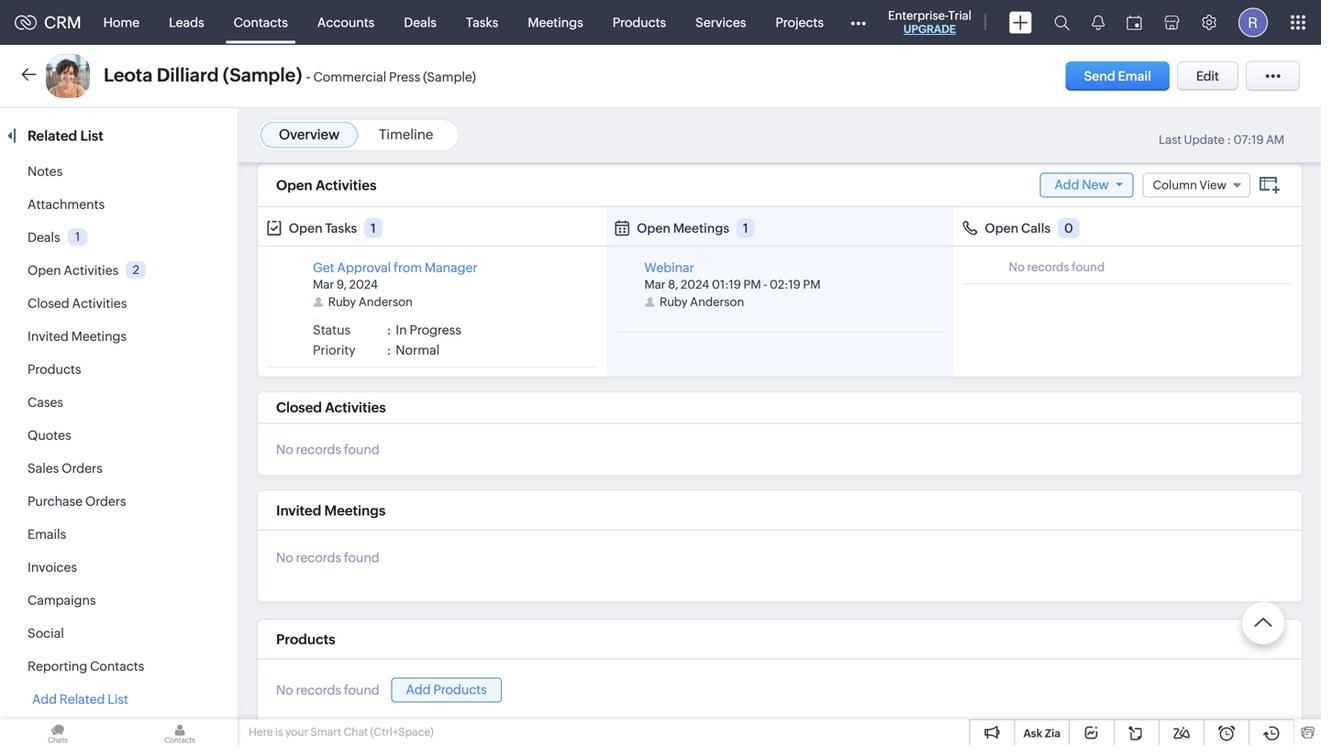 Task type: vqa. For each thing, say whether or not it's contained in the screenshot.
2nd 'PM' from right
yes



Task type: locate. For each thing, give the bounding box(es) containing it.
1 up "approval"
[[371, 221, 376, 236]]

0 horizontal spatial pm
[[744, 278, 761, 292]]

2024 right the 8,
[[681, 278, 709, 292]]

open activities up closed activities link
[[28, 263, 119, 278]]

1 vertical spatial orders
[[85, 495, 126, 509]]

1 vertical spatial invited meetings
[[276, 503, 386, 519]]

closed down priority
[[276, 400, 322, 416]]

attachments link
[[28, 197, 105, 212]]

pm right 01:19
[[744, 278, 761, 292]]

0 horizontal spatial -
[[306, 69, 311, 85]]

calendar image
[[1127, 15, 1142, 30]]

1 vertical spatial closed
[[276, 400, 322, 416]]

0 horizontal spatial deals
[[28, 230, 60, 245]]

2 ruby from the left
[[660, 296, 688, 309]]

mar left the 8,
[[644, 278, 666, 292]]

projects
[[776, 15, 824, 30]]

invoices
[[28, 561, 77, 575]]

no
[[1009, 261, 1025, 274], [276, 443, 293, 457], [276, 551, 293, 565], [276, 684, 293, 698]]

1 vertical spatial related
[[59, 693, 105, 707]]

open up webinar link
[[637, 221, 671, 236]]

activities up open tasks
[[316, 177, 377, 193]]

1 vertical spatial deals
[[28, 230, 60, 245]]

add
[[1055, 178, 1079, 192], [406, 683, 431, 698], [32, 693, 57, 707]]

1 2024 from the left
[[349, 278, 378, 292]]

reporting contacts
[[28, 660, 144, 674]]

closed activities down priority
[[276, 400, 386, 416]]

products link
[[598, 0, 681, 44], [28, 362, 81, 377]]

1 vertical spatial list
[[108, 693, 128, 707]]

enterprise-trial upgrade
[[888, 9, 972, 35]]

1 horizontal spatial (sample)
[[423, 70, 476, 84]]

1 vertical spatial open activities
[[28, 263, 119, 278]]

profile image
[[1239, 8, 1268, 37]]

0 horizontal spatial mar
[[313, 278, 334, 292]]

2 ruby anderson from the left
[[660, 296, 744, 309]]

ruby for get approval from manager
[[328, 296, 356, 309]]

invited meetings link
[[28, 329, 127, 344]]

accounts
[[317, 15, 375, 30]]

1 vertical spatial -
[[764, 278, 767, 292]]

ruby anderson down 9,
[[328, 296, 413, 309]]

purchase orders link
[[28, 495, 126, 509]]

leota
[[104, 65, 153, 86]]

1 ruby from the left
[[328, 296, 356, 309]]

products link left services
[[598, 0, 681, 44]]

related down reporting contacts link
[[59, 693, 105, 707]]

1 vertical spatial contacts
[[90, 660, 144, 674]]

home
[[103, 15, 140, 30]]

tasks up 'get'
[[325, 221, 357, 236]]

1 for open meetings
[[743, 221, 748, 236]]

activities up closed activities link
[[64, 263, 119, 278]]

0 horizontal spatial contacts
[[90, 660, 144, 674]]

webinar link
[[644, 261, 694, 275]]

0 vertical spatial orders
[[62, 462, 103, 476]]

0 horizontal spatial deals link
[[28, 230, 60, 245]]

search element
[[1043, 0, 1081, 45]]

overview
[[279, 127, 340, 143]]

quotes link
[[28, 428, 71, 443]]

1 vertical spatial deals link
[[28, 230, 60, 245]]

deals link down attachments link
[[28, 230, 60, 245]]

in
[[396, 323, 407, 338]]

0 vertical spatial -
[[306, 69, 311, 85]]

leota dilliard (sample) - commercial press (sample)
[[104, 65, 476, 86]]

invoices link
[[28, 561, 77, 575]]

0 vertical spatial related
[[28, 128, 77, 144]]

0 vertical spatial list
[[80, 128, 103, 144]]

found
[[1072, 261, 1105, 274], [344, 443, 380, 457], [344, 551, 380, 565], [344, 684, 380, 698]]

commercial press (sample) link
[[313, 69, 476, 85]]

0 horizontal spatial tasks
[[325, 221, 357, 236]]

email
[[1118, 69, 1151, 83]]

accounts link
[[303, 0, 389, 44]]

add inside 'add products' link
[[406, 683, 431, 698]]

0 horizontal spatial products link
[[28, 362, 81, 377]]

0 vertical spatial products link
[[598, 0, 681, 44]]

0 vertical spatial :
[[1227, 133, 1231, 147]]

open up 'get'
[[289, 221, 323, 236]]

1 vertical spatial closed activities
[[276, 400, 386, 416]]

open
[[276, 177, 313, 193], [289, 221, 323, 236], [637, 221, 671, 236], [985, 221, 1019, 236], [28, 263, 61, 278]]

0 vertical spatial closed
[[28, 296, 69, 311]]

0 horizontal spatial ruby anderson
[[328, 296, 413, 309]]

ruby anderson down 01:19
[[660, 296, 744, 309]]

deals link up press at the top left of page
[[389, 0, 451, 44]]

0 vertical spatial closed activities
[[28, 296, 127, 311]]

mar
[[313, 278, 334, 292], [644, 278, 666, 292]]

2 vertical spatial :
[[387, 343, 391, 358]]

open activities
[[276, 177, 377, 193], [28, 263, 119, 278]]

2 horizontal spatial add
[[1055, 178, 1079, 192]]

: for : in progress
[[387, 323, 391, 338]]

closed activities up invited meetings link
[[28, 296, 127, 311]]

1 vertical spatial :
[[387, 323, 391, 338]]

sales
[[28, 462, 59, 476]]

Other Modules field
[[839, 8, 878, 37]]

0 horizontal spatial anderson
[[359, 296, 413, 309]]

reporting contacts link
[[28, 660, 144, 674]]

dilliard
[[157, 65, 219, 86]]

(sample)
[[223, 65, 302, 86], [423, 70, 476, 84]]

open left calls
[[985, 221, 1019, 236]]

closed down open activities link
[[28, 296, 69, 311]]

: left normal
[[387, 343, 391, 358]]

0
[[1064, 221, 1073, 236]]

open up closed activities link
[[28, 263, 61, 278]]

2 pm from the left
[[803, 278, 821, 292]]

- left commercial
[[306, 69, 311, 85]]

1 anderson from the left
[[359, 296, 413, 309]]

list down reporting contacts link
[[108, 693, 128, 707]]

add up (ctrl+space)
[[406, 683, 431, 698]]

products
[[613, 15, 666, 30], [28, 362, 81, 377], [276, 632, 335, 648], [433, 683, 487, 698]]

get approval from manager mar 9, 2024
[[313, 261, 478, 292]]

closed activities
[[28, 296, 127, 311], [276, 400, 386, 416]]

tasks
[[466, 15, 498, 30], [325, 221, 357, 236]]

contacts up "leota dilliard (sample) - commercial press (sample)"
[[234, 15, 288, 30]]

1 horizontal spatial invited meetings
[[276, 503, 386, 519]]

0 vertical spatial invited
[[28, 329, 69, 344]]

ruby for webinar
[[660, 296, 688, 309]]

1 horizontal spatial ruby
[[660, 296, 688, 309]]

2 2024 from the left
[[681, 278, 709, 292]]

invited
[[28, 329, 69, 344], [276, 503, 321, 519]]

1 horizontal spatial contacts
[[234, 15, 288, 30]]

here
[[249, 727, 273, 739]]

1 horizontal spatial closed
[[276, 400, 322, 416]]

activities down priority
[[325, 400, 386, 416]]

0 vertical spatial deals
[[404, 15, 437, 30]]

add down reporting
[[32, 693, 57, 707]]

signals image
[[1092, 15, 1105, 30]]

search image
[[1054, 15, 1070, 30]]

list
[[80, 128, 103, 144], [108, 693, 128, 707]]

1 horizontal spatial products link
[[598, 0, 681, 44]]

1 horizontal spatial invited
[[276, 503, 321, 519]]

0 vertical spatial invited meetings
[[28, 329, 127, 344]]

0 horizontal spatial invited meetings
[[28, 329, 127, 344]]

anderson down 01:19
[[690, 296, 744, 309]]

-
[[306, 69, 311, 85], [764, 278, 767, 292]]

(sample) down "contacts" link
[[223, 65, 302, 86]]

related
[[28, 128, 77, 144], [59, 693, 105, 707]]

2024 inside webinar mar 8, 2024 01:19 pm - 02:19 pm
[[681, 278, 709, 292]]

- inside webinar mar 8, 2024 01:19 pm - 02:19 pm
[[764, 278, 767, 292]]

priority
[[313, 343, 356, 358]]

0 horizontal spatial add
[[32, 693, 57, 707]]

status
[[313, 323, 351, 338]]

1 pm from the left
[[744, 278, 761, 292]]

1 horizontal spatial mar
[[644, 278, 666, 292]]

related up notes link
[[28, 128, 77, 144]]

1 horizontal spatial tasks
[[466, 15, 498, 30]]

1 horizontal spatial open activities
[[276, 177, 377, 193]]

0 horizontal spatial ruby
[[328, 296, 356, 309]]

1 horizontal spatial 1
[[371, 221, 376, 236]]

leads link
[[154, 0, 219, 44]]

: left 07:19
[[1227, 133, 1231, 147]]

1 ruby anderson from the left
[[328, 296, 413, 309]]

: left in in the left top of the page
[[387, 323, 391, 338]]

(sample) right press at the top left of page
[[423, 70, 476, 84]]

1 horizontal spatial -
[[764, 278, 767, 292]]

deals up press at the top left of page
[[404, 15, 437, 30]]

mar inside webinar mar 8, 2024 01:19 pm - 02:19 pm
[[644, 278, 666, 292]]

0 horizontal spatial list
[[80, 128, 103, 144]]

am
[[1266, 133, 1285, 147]]

2024 down "approval"
[[349, 278, 378, 292]]

0 horizontal spatial closed
[[28, 296, 69, 311]]

1 mar from the left
[[313, 278, 334, 292]]

orders up purchase orders link
[[62, 462, 103, 476]]

ruby down the 8,
[[660, 296, 688, 309]]

1 horizontal spatial anderson
[[690, 296, 744, 309]]

activities
[[316, 177, 377, 193], [64, 263, 119, 278], [72, 296, 127, 311], [325, 400, 386, 416]]

timeline
[[379, 127, 433, 143]]

webinar mar 8, 2024 01:19 pm - 02:19 pm
[[644, 261, 821, 292]]

anderson for webinar
[[690, 296, 744, 309]]

1 up open activities link
[[75, 230, 80, 244]]

deals down attachments link
[[28, 230, 60, 245]]

ruby anderson for webinar
[[660, 296, 744, 309]]

products link up cases link
[[28, 362, 81, 377]]

pm right 02:19
[[803, 278, 821, 292]]

1 horizontal spatial pm
[[803, 278, 821, 292]]

contacts
[[234, 15, 288, 30], [90, 660, 144, 674]]

1 vertical spatial tasks
[[325, 221, 357, 236]]

closed
[[28, 296, 69, 311], [276, 400, 322, 416]]

send
[[1084, 69, 1116, 83]]

home link
[[89, 0, 154, 44]]

1 horizontal spatial closed activities
[[276, 400, 386, 416]]

0 horizontal spatial open activities
[[28, 263, 119, 278]]

1 for open tasks
[[371, 221, 376, 236]]

0 horizontal spatial 2024
[[349, 278, 378, 292]]

column view
[[1153, 178, 1227, 192]]

orders
[[62, 462, 103, 476], [85, 495, 126, 509]]

related list
[[28, 128, 106, 144]]

ruby down 9,
[[328, 296, 356, 309]]

open activities up open tasks
[[276, 177, 377, 193]]

0 vertical spatial tasks
[[466, 15, 498, 30]]

- inside "leota dilliard (sample) - commercial press (sample)"
[[306, 69, 311, 85]]

1 horizontal spatial add
[[406, 683, 431, 698]]

2 anderson from the left
[[690, 296, 744, 309]]

tasks left 'meetings' link at left top
[[466, 15, 498, 30]]

add products
[[406, 683, 487, 698]]

2 horizontal spatial 1
[[743, 221, 748, 236]]

01:19
[[712, 278, 741, 292]]

1 horizontal spatial deals
[[404, 15, 437, 30]]

here is your smart chat (ctrl+space)
[[249, 727, 434, 739]]

anderson down get approval from manager mar 9, 2024
[[359, 296, 413, 309]]

invited meetings
[[28, 329, 127, 344], [276, 503, 386, 519]]

1 horizontal spatial ruby anderson
[[660, 296, 744, 309]]

2
[[133, 263, 139, 277]]

add left new
[[1055, 178, 1079, 192]]

view
[[1200, 178, 1227, 192]]

purchase
[[28, 495, 83, 509]]

anderson
[[359, 296, 413, 309], [690, 296, 744, 309]]

- left 02:19
[[764, 278, 767, 292]]

orders right purchase
[[85, 495, 126, 509]]

services
[[696, 15, 746, 30]]

contacts up add related list
[[90, 660, 144, 674]]

2 mar from the left
[[644, 278, 666, 292]]

list up attachments
[[80, 128, 103, 144]]

0 vertical spatial deals link
[[389, 0, 451, 44]]

mar down 'get'
[[313, 278, 334, 292]]

1 up webinar mar 8, 2024 01:19 pm - 02:19 pm
[[743, 221, 748, 236]]

contacts link
[[219, 0, 303, 44]]

1 horizontal spatial 2024
[[681, 278, 709, 292]]

logo image
[[15, 15, 37, 30]]

ruby anderson
[[328, 296, 413, 309], [660, 296, 744, 309]]

1 vertical spatial products link
[[28, 362, 81, 377]]



Task type: describe. For each thing, give the bounding box(es) containing it.
get approval from manager link
[[313, 261, 478, 275]]

1 vertical spatial invited
[[276, 503, 321, 519]]

chats image
[[0, 720, 116, 746]]

create menu image
[[1009, 11, 1032, 33]]

calls
[[1021, 221, 1051, 236]]

crm link
[[15, 13, 81, 32]]

sales orders link
[[28, 462, 103, 476]]

edit
[[1196, 69, 1219, 83]]

smart
[[310, 727, 341, 739]]

: for : normal
[[387, 343, 391, 358]]

emails link
[[28, 528, 66, 542]]

closed activities link
[[28, 296, 127, 311]]

emails
[[28, 528, 66, 542]]

orders for sales orders
[[62, 462, 103, 476]]

add for add related list
[[32, 693, 57, 707]]

open tasks
[[289, 221, 357, 236]]

mar inside get approval from manager mar 9, 2024
[[313, 278, 334, 292]]

signals element
[[1081, 0, 1116, 45]]

leads
[[169, 15, 204, 30]]

02:19
[[770, 278, 801, 292]]

services link
[[681, 0, 761, 44]]

0 horizontal spatial (sample)
[[223, 65, 302, 86]]

deals inside deals link
[[404, 15, 437, 30]]

last
[[1159, 133, 1182, 147]]

trial
[[948, 9, 972, 22]]

webinar
[[644, 261, 694, 275]]

ask zia
[[1023, 728, 1061, 740]]

projects link
[[761, 0, 839, 44]]

: in progress
[[387, 323, 461, 338]]

0 horizontal spatial closed activities
[[28, 296, 127, 311]]

0 vertical spatial open activities
[[276, 177, 377, 193]]

create menu element
[[998, 0, 1043, 44]]

chat
[[344, 727, 368, 739]]

is
[[275, 727, 283, 739]]

manager
[[425, 261, 478, 275]]

send email button
[[1066, 61, 1170, 91]]

upgrade
[[904, 23, 956, 35]]

: normal
[[387, 343, 440, 358]]

notes
[[28, 164, 63, 179]]

from
[[394, 261, 422, 275]]

8,
[[668, 278, 678, 292]]

zia
[[1045, 728, 1061, 740]]

orders for purchase orders
[[85, 495, 126, 509]]

enterprise-
[[888, 9, 948, 22]]

tasks link
[[451, 0, 513, 44]]

(sample) inside "leota dilliard (sample) - commercial press (sample)"
[[423, 70, 476, 84]]

ruby anderson for get approval from manager
[[328, 296, 413, 309]]

cases link
[[28, 395, 63, 410]]

2024 inside get approval from manager mar 9, 2024
[[349, 278, 378, 292]]

campaigns
[[28, 594, 96, 608]]

your
[[285, 727, 308, 739]]

column
[[1153, 178, 1197, 192]]

social link
[[28, 627, 64, 641]]

quotes
[[28, 428, 71, 443]]

anderson for get approval from manager
[[359, 296, 413, 309]]

normal
[[396, 343, 440, 358]]

notes link
[[28, 164, 63, 179]]

cases
[[28, 395, 63, 410]]

contacts image
[[122, 720, 238, 746]]

social
[[28, 627, 64, 641]]

timeline link
[[379, 127, 433, 143]]

meetings link
[[513, 0, 598, 44]]

9,
[[337, 278, 347, 292]]

0 horizontal spatial 1
[[75, 230, 80, 244]]

Column View field
[[1143, 173, 1251, 198]]

1 horizontal spatial deals link
[[389, 0, 451, 44]]

add for add products
[[406, 683, 431, 698]]

open activities link
[[28, 263, 119, 278]]

reporting
[[28, 660, 87, 674]]

open up open tasks
[[276, 177, 313, 193]]

activities up invited meetings link
[[72, 296, 127, 311]]

crm
[[44, 13, 81, 32]]

0 vertical spatial contacts
[[234, 15, 288, 30]]

07:19
[[1234, 133, 1264, 147]]

tasks inside 'link'
[[466, 15, 498, 30]]

commercial
[[313, 70, 386, 84]]

sales orders
[[28, 462, 103, 476]]

(ctrl+space)
[[370, 727, 434, 739]]

profile element
[[1228, 0, 1279, 44]]

approval
[[337, 261, 391, 275]]

add products link
[[391, 679, 502, 703]]

purchase orders
[[28, 495, 126, 509]]

edit button
[[1177, 61, 1239, 91]]

0 horizontal spatial invited
[[28, 329, 69, 344]]

ask
[[1023, 728, 1043, 740]]

overview link
[[279, 127, 340, 143]]

1 horizontal spatial list
[[108, 693, 128, 707]]

add for add new
[[1055, 178, 1079, 192]]

open calls
[[985, 221, 1051, 236]]

send email
[[1084, 69, 1151, 83]]

press
[[389, 70, 420, 84]]

get
[[313, 261, 334, 275]]

add new
[[1055, 178, 1109, 192]]

progress
[[410, 323, 461, 338]]

new
[[1082, 178, 1109, 192]]



